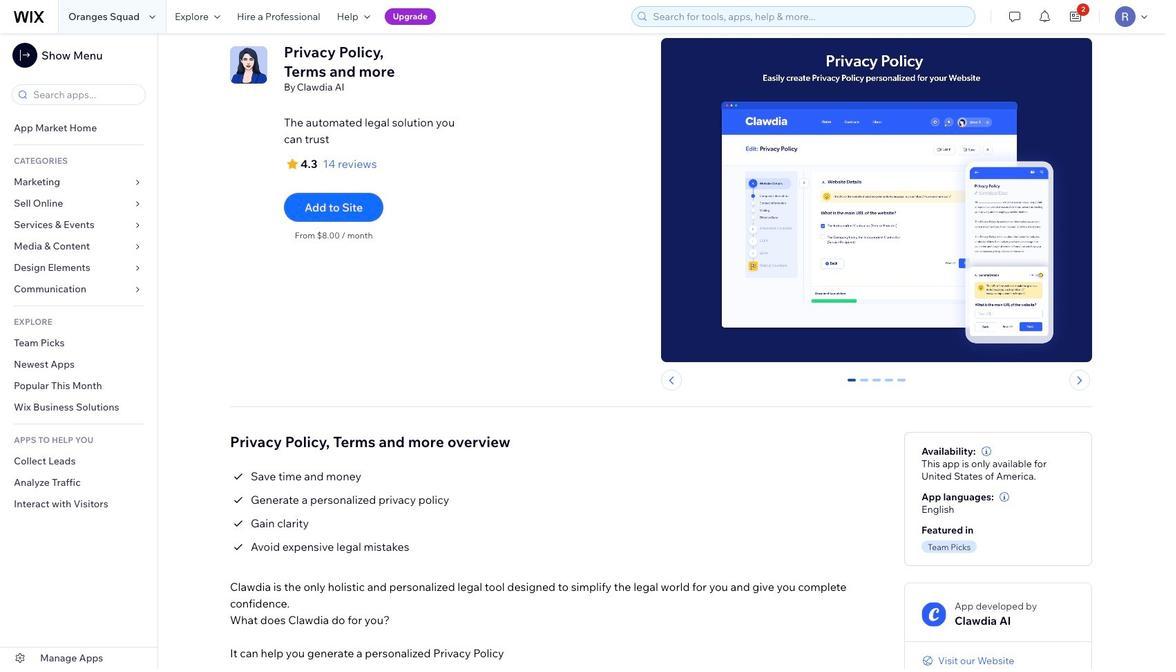 Task type: vqa. For each thing, say whether or not it's contained in the screenshot.
settings button
no



Task type: describe. For each thing, give the bounding box(es) containing it.
clawdia ai image
[[922, 602, 947, 627]]

Search for tools, apps, help & more... field
[[649, 7, 971, 26]]



Task type: locate. For each thing, give the bounding box(es) containing it.
sidebar element
[[0, 33, 158, 669]]

privacy policy, terms and more logo image
[[230, 46, 267, 84]]

Search apps... field
[[29, 85, 141, 104]]



